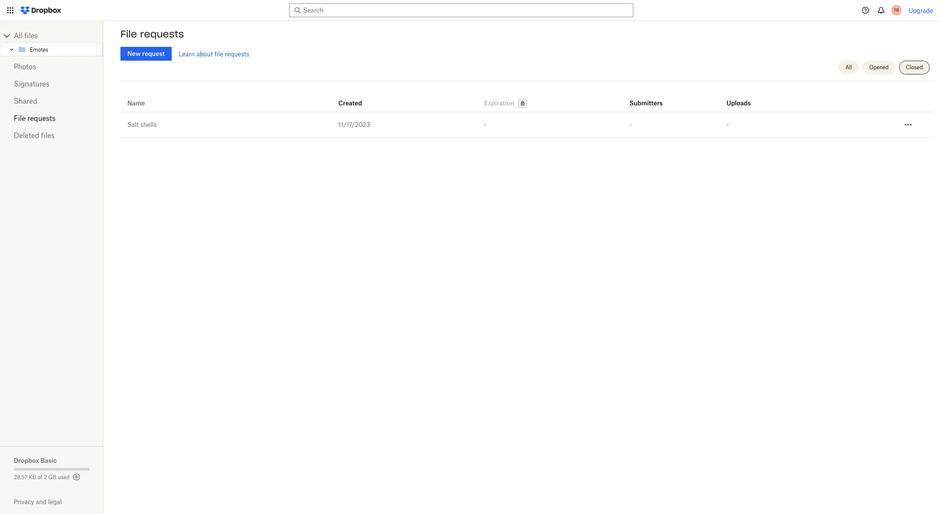 Task type: vqa. For each thing, say whether or not it's contained in the screenshot.
All Files tree
yes



Task type: locate. For each thing, give the bounding box(es) containing it.
file down shared on the left
[[14, 114, 26, 123]]

files down file requests 'link'
[[41, 131, 55, 140]]

deleted
[[14, 131, 39, 140]]

1 vertical spatial file requests
[[14, 114, 56, 123]]

all files
[[14, 31, 38, 40]]

0 horizontal spatial file
[[14, 114, 26, 123]]

opened button
[[863, 61, 896, 74]]

requests up 'deleted files' in the top of the page
[[27, 114, 56, 123]]

-
[[484, 121, 487, 128], [630, 121, 632, 128], [727, 121, 730, 128]]

all for all files
[[14, 31, 23, 40]]

all inside all button
[[846, 64, 853, 71]]

all inside all files link
[[14, 31, 23, 40]]

2 cell from the left
[[856, 112, 895, 119]]

28.57 kb of 2 gb used
[[14, 474, 70, 481]]

2 horizontal spatial requests
[[225, 50, 250, 57]]

files for all files
[[24, 31, 38, 40]]

1 horizontal spatial file
[[121, 28, 137, 40]]

file requests inside file requests 'link'
[[14, 114, 56, 123]]

salt shells
[[127, 121, 157, 128]]

dropbox
[[14, 457, 39, 465]]

files
[[24, 31, 38, 40], [41, 131, 55, 140]]

all up photos
[[14, 31, 23, 40]]

files up emotes
[[24, 31, 38, 40]]

file requests up 'deleted files' in the top of the page
[[14, 114, 56, 123]]

get more space image
[[71, 472, 82, 483]]

3 - from the left
[[727, 121, 730, 128]]

salt
[[127, 121, 139, 128]]

column header
[[630, 88, 664, 109], [727, 88, 762, 109]]

0 horizontal spatial requests
[[27, 114, 56, 123]]

1 vertical spatial all
[[846, 64, 853, 71]]

row containing name
[[121, 84, 934, 112]]

new request button
[[121, 47, 172, 61]]

of
[[38, 474, 42, 481]]

0 horizontal spatial column header
[[630, 88, 664, 109]]

0 vertical spatial all
[[14, 31, 23, 40]]

learn
[[179, 50, 195, 57]]

2 column header from the left
[[727, 88, 762, 109]]

requests right file
[[225, 50, 250, 57]]

1 horizontal spatial file requests
[[121, 28, 184, 40]]

privacy and legal link
[[14, 499, 103, 506]]

0 horizontal spatial -
[[484, 121, 487, 128]]

1 horizontal spatial all
[[846, 64, 853, 71]]

privacy and legal
[[14, 499, 62, 506]]

0 horizontal spatial files
[[24, 31, 38, 40]]

2 vertical spatial requests
[[27, 114, 56, 123]]

2
[[44, 474, 47, 481]]

all button
[[839, 61, 860, 74]]

global header element
[[0, 0, 941, 21]]

signatures link
[[14, 75, 90, 93]]

deleted files link
[[14, 127, 90, 144]]

1 horizontal spatial column header
[[727, 88, 762, 109]]

learn about file requests
[[179, 50, 250, 57]]

0 vertical spatial files
[[24, 31, 38, 40]]

1 horizontal spatial files
[[41, 131, 55, 140]]

requests up the request
[[140, 28, 184, 40]]

1 horizontal spatial requests
[[140, 28, 184, 40]]

2 horizontal spatial -
[[727, 121, 730, 128]]

cell
[[817, 112, 856, 119], [856, 112, 895, 119]]

1 horizontal spatial -
[[630, 121, 632, 128]]

pro trial element
[[515, 98, 528, 109]]

file requests up the request
[[121, 28, 184, 40]]

files inside tree
[[24, 31, 38, 40]]

all files tree
[[1, 29, 103, 56]]

1 cell from the left
[[817, 112, 856, 119]]

dropbox logo - go to the homepage image
[[17, 3, 64, 17]]

row
[[121, 84, 934, 112], [121, 112, 934, 138]]

1 row from the top
[[121, 84, 934, 112]]

new request
[[127, 50, 165, 57]]

all left opened
[[846, 64, 853, 71]]

0 horizontal spatial all
[[14, 31, 23, 40]]

1 vertical spatial files
[[41, 131, 55, 140]]

all files link
[[14, 29, 103, 43]]

deleted files
[[14, 131, 55, 140]]

request
[[142, 50, 165, 57]]

file up new at the left of the page
[[121, 28, 137, 40]]

requests
[[140, 28, 184, 40], [225, 50, 250, 57], [27, 114, 56, 123]]

0 horizontal spatial file requests
[[14, 114, 56, 123]]

files for deleted files
[[41, 131, 55, 140]]

file inside 'link'
[[14, 114, 26, 123]]

2 row from the top
[[121, 112, 934, 138]]

file requests link
[[14, 110, 90, 127]]

file
[[121, 28, 137, 40], [14, 114, 26, 123]]

all
[[14, 31, 23, 40], [846, 64, 853, 71]]

1 vertical spatial file
[[14, 114, 26, 123]]

file requests
[[121, 28, 184, 40], [14, 114, 56, 123]]

table
[[121, 84, 934, 138]]

opened
[[870, 64, 889, 71]]

more actions image
[[904, 120, 914, 130]]

gb
[[48, 474, 56, 481]]



Task type: describe. For each thing, give the bounding box(es) containing it.
new
[[127, 50, 141, 57]]

1 - from the left
[[484, 121, 487, 128]]

legal
[[48, 499, 62, 506]]

shells
[[141, 121, 157, 128]]

created
[[339, 99, 362, 107]]

upgrade
[[909, 7, 934, 14]]

name
[[127, 99, 145, 107]]

photos link
[[14, 58, 90, 75]]

photos
[[14, 62, 36, 71]]

upgrade link
[[909, 7, 934, 14]]

11/17/2023
[[339, 121, 370, 128]]

28.57
[[14, 474, 27, 481]]

closed button
[[900, 61, 930, 74]]

privacy
[[14, 499, 34, 506]]

closed
[[907, 64, 924, 71]]

and
[[36, 499, 46, 506]]

file
[[215, 50, 223, 57]]

emotes
[[30, 46, 48, 53]]

all for all
[[846, 64, 853, 71]]

Search in folder "Dropbox" text field
[[303, 6, 618, 15]]

tb button
[[890, 3, 904, 17]]

used
[[58, 474, 70, 481]]

signatures
[[14, 80, 49, 88]]

requests inside 'link'
[[27, 114, 56, 123]]

0 vertical spatial file
[[121, 28, 137, 40]]

created button
[[339, 98, 362, 109]]

1 column header from the left
[[630, 88, 664, 109]]

0 vertical spatial requests
[[140, 28, 184, 40]]

1 vertical spatial requests
[[225, 50, 250, 57]]

0 vertical spatial file requests
[[121, 28, 184, 40]]

kb
[[29, 474, 36, 481]]

about
[[197, 50, 213, 57]]

learn about file requests link
[[179, 50, 250, 57]]

row containing salt shells
[[121, 112, 934, 138]]

shared link
[[14, 93, 90, 110]]

shared
[[14, 97, 37, 105]]

tb
[[894, 7, 900, 13]]

dropbox basic
[[14, 457, 57, 465]]

emotes link
[[18, 44, 95, 55]]

2 - from the left
[[630, 121, 632, 128]]

table containing name
[[121, 84, 934, 138]]

basic
[[40, 457, 57, 465]]



